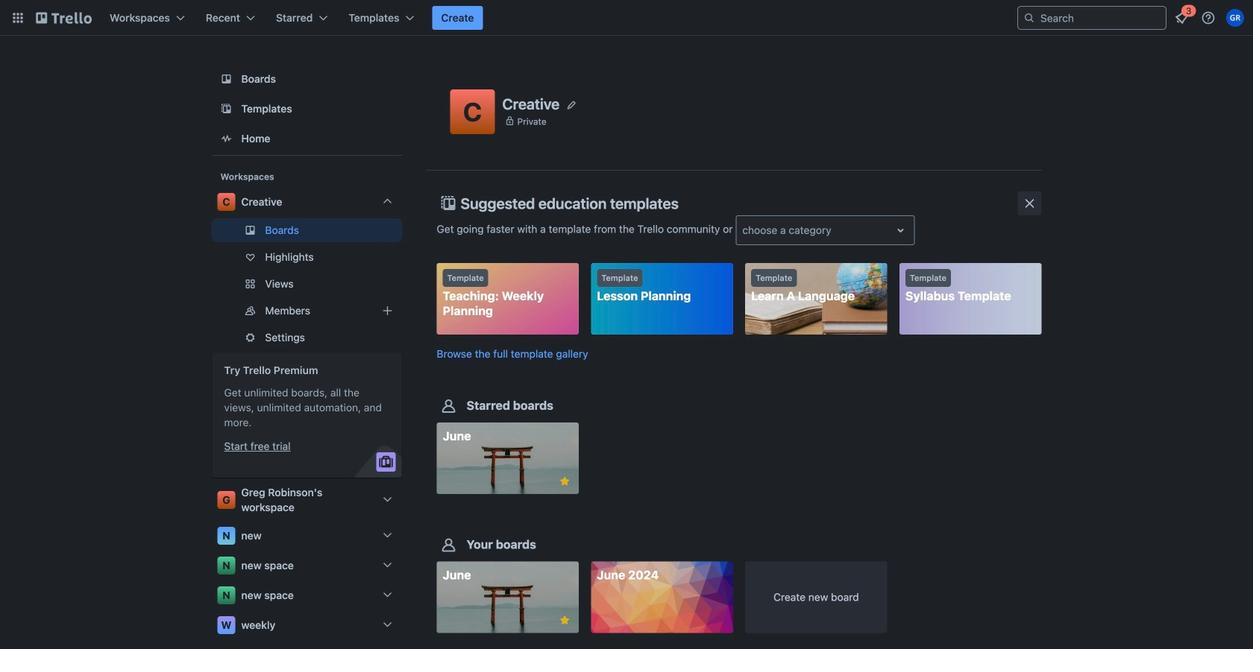 Task type: locate. For each thing, give the bounding box(es) containing it.
back to home image
[[36, 6, 92, 30]]

open image
[[892, 222, 910, 239]]

3 notifications image
[[1173, 9, 1191, 27]]

greg robinson (gregrobinson96) image
[[1226, 9, 1244, 27]]

board image
[[217, 70, 235, 88]]

home image
[[217, 130, 235, 148]]

primary element
[[0, 0, 1253, 36]]



Task type: describe. For each thing, give the bounding box(es) containing it.
click to unstar this board. it will be removed from your starred list. image
[[558, 475, 572, 489]]

search image
[[1024, 12, 1035, 24]]

open information menu image
[[1201, 10, 1216, 25]]

Search field
[[1035, 7, 1166, 28]]

template board image
[[217, 100, 235, 118]]

click to unstar this board. it will be removed from your starred list. image
[[558, 614, 572, 628]]

add image
[[379, 302, 397, 320]]



Task type: vqa. For each thing, say whether or not it's contained in the screenshot.
color: red, title: "unshippable!" element
no



